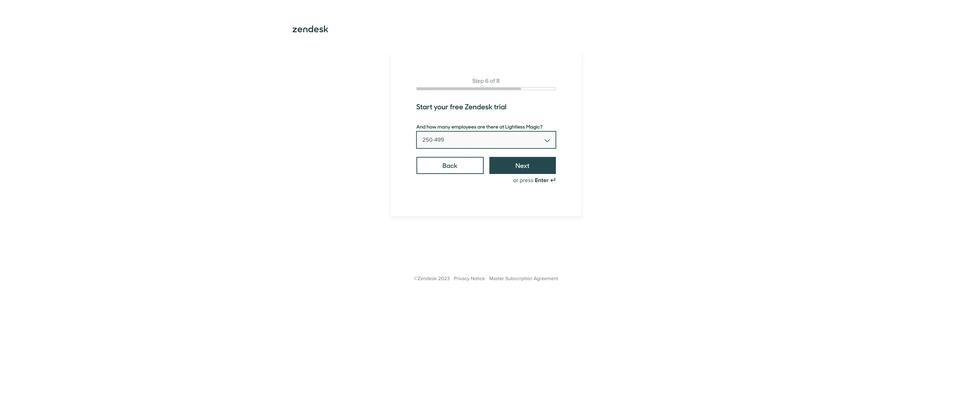 Task type: vqa. For each thing, say whether or not it's contained in the screenshot.
Or
yes



Task type: locate. For each thing, give the bounding box(es) containing it.
start
[[416, 101, 432, 112]]

zendesk
[[465, 101, 492, 112]]

there
[[486, 123, 498, 130]]

6
[[485, 78, 489, 85]]

back
[[443, 161, 457, 170]]

trial
[[494, 101, 507, 112]]

step
[[472, 78, 484, 85]]

or press enter
[[513, 177, 549, 184]]

of
[[490, 78, 495, 85]]

lightless
[[505, 123, 525, 130]]

or
[[513, 177, 518, 184]]

master
[[489, 276, 504, 282]]

notice
[[471, 276, 485, 282]]

privacy
[[454, 276, 470, 282]]

master subscription agreement
[[489, 276, 558, 282]]

privacy notice link
[[454, 276, 485, 282]]

your
[[434, 101, 448, 112]]

master subscription agreement link
[[489, 276, 558, 282]]

at
[[499, 123, 504, 130]]

2023
[[438, 276, 450, 282]]

subscription
[[505, 276, 532, 282]]



Task type: describe. For each thing, give the bounding box(es) containing it.
©zendesk 2023
[[414, 276, 450, 282]]

magic
[[526, 123, 540, 130]]

next
[[516, 161, 530, 170]]

many
[[438, 123, 450, 130]]

start your free zendesk trial
[[416, 101, 507, 112]]

press
[[520, 177, 533, 184]]

privacy notice
[[454, 276, 485, 282]]

enter
[[535, 177, 549, 184]]

back button
[[416, 157, 484, 174]]

how
[[427, 123, 437, 130]]

enter image
[[550, 178, 556, 184]]

?
[[540, 123, 543, 130]]

8
[[496, 78, 500, 85]]

and how many employees are there at lightless magic ?
[[416, 123, 543, 130]]

©zendesk
[[414, 276, 437, 282]]

employees
[[451, 123, 476, 130]]

©zendesk 2023 link
[[414, 276, 450, 282]]

step 6 of 8
[[472, 78, 500, 85]]

free
[[450, 101, 463, 112]]

agreement
[[534, 276, 558, 282]]

and
[[416, 123, 426, 130]]

zendesk image
[[293, 26, 328, 32]]

are
[[477, 123, 485, 130]]

next button
[[489, 157, 556, 174]]



